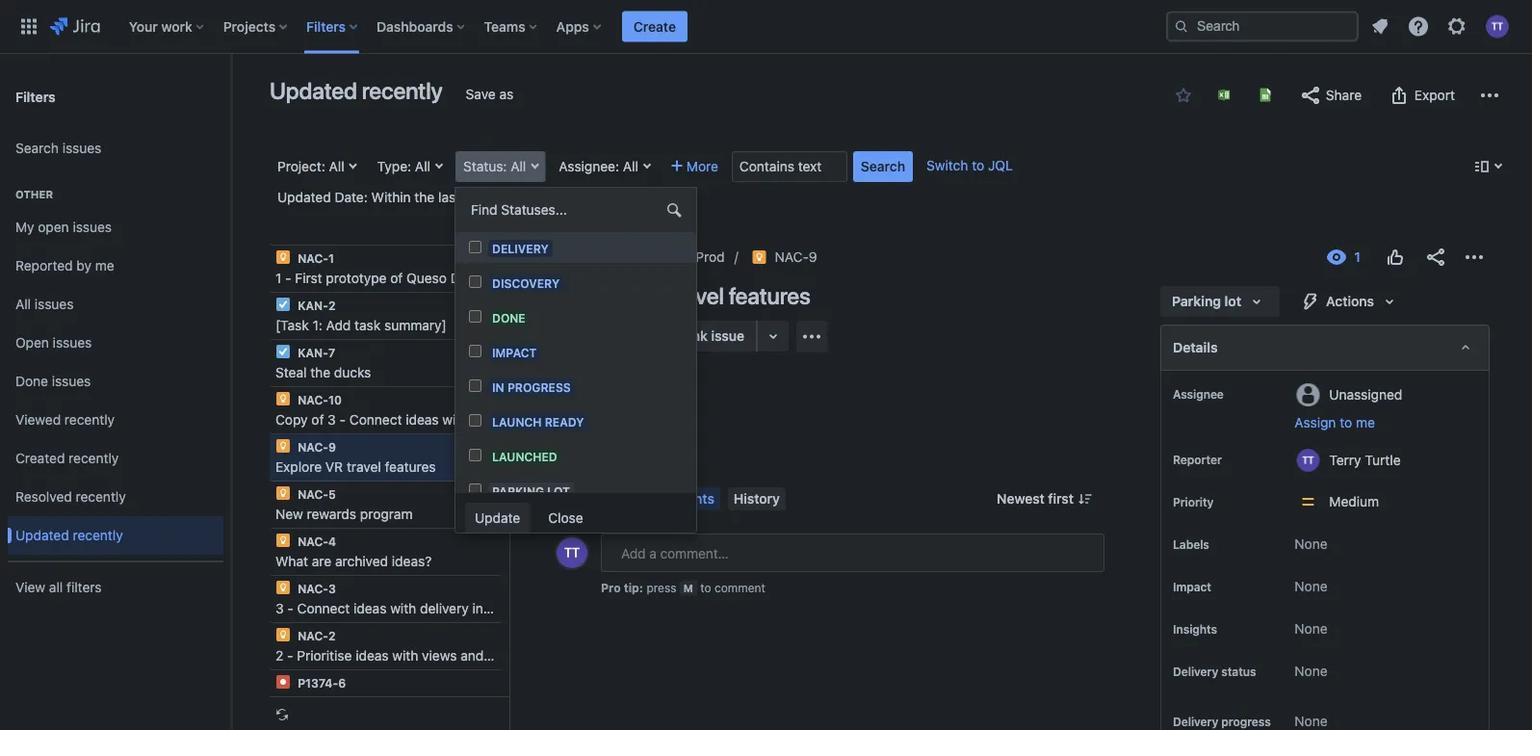 Task type: locate. For each thing, give the bounding box(es) containing it.
1 vertical spatial explore vr travel features
[[276, 459, 436, 475]]

actions image
[[1464, 246, 1487, 269]]

idea image for what
[[276, 533, 291, 548]]

9 up add app "icon"
[[809, 249, 818, 265]]

archived
[[335, 554, 388, 569]]

projects inside popup button
[[223, 18, 276, 34]]

newest first image
[[1078, 491, 1094, 507]]

search issues
[[15, 140, 101, 156]]

done down discovery at the top of page
[[492, 311, 526, 325]]

search inside button
[[861, 158, 906, 174]]

idea image up what
[[276, 533, 291, 548]]

ducks
[[334, 365, 371, 381]]

issues right open
[[73, 219, 112, 235]]

show:
[[555, 491, 593, 507]]

of down nac-10
[[312, 412, 324, 428]]

1 horizontal spatial me
[[1357, 415, 1376, 431]]

me
[[95, 258, 114, 274], [1357, 415, 1376, 431]]

parking inside dropdown button
[[1173, 293, 1222, 309]]

open in google sheets image
[[1258, 87, 1274, 103]]

ideas down summary] at the top left of page
[[406, 412, 439, 428]]

delivery
[[472, 412, 521, 428], [420, 601, 469, 617]]

idea image for new rewards program
[[276, 486, 291, 501]]

recently for viewed recently link
[[64, 412, 115, 428]]

parking lot down "launched"
[[492, 484, 570, 498]]

share image
[[1425, 246, 1448, 269]]

issues for search issues
[[62, 140, 101, 156]]

1 kan- from the top
[[298, 299, 328, 312]]

what are archived ideas?
[[276, 554, 432, 569]]

1 vertical spatial 2
[[329, 629, 336, 643]]

me right the by
[[95, 258, 114, 274]]

notifications image
[[1369, 15, 1392, 38]]

4 none from the top
[[1295, 663, 1328, 679]]

1 vertical spatial the
[[310, 365, 331, 381]]

updated down project:
[[277, 189, 331, 205]]

0 vertical spatial features
[[729, 282, 811, 309]]

2 idea image from the top
[[276, 391, 291, 407]]

recently
[[362, 77, 443, 104], [64, 412, 115, 428], [69, 451, 119, 466], [76, 489, 126, 505], [73, 528, 123, 544]]

all right show:
[[610, 491, 626, 507]]

first
[[295, 270, 322, 286]]

1 vertical spatial software
[[513, 601, 569, 617]]

in progress
[[492, 380, 571, 394]]

1 task image from the top
[[276, 297, 291, 312]]

1 horizontal spatial the
[[415, 189, 435, 205]]

0 vertical spatial jira
[[539, 412, 562, 428]]

parking down "launched"
[[492, 484, 544, 498]]

kan-
[[298, 299, 328, 312], [298, 346, 328, 359]]

idea image left nac-2
[[276, 627, 291, 643]]

in down the in progress
[[525, 412, 536, 428]]

projects
[[223, 18, 276, 34], [555, 249, 606, 265]]

2 kan- from the top
[[298, 346, 328, 359]]

issues up the open issues
[[35, 296, 74, 312]]

viewed recently link
[[8, 401, 224, 439]]

delivery up delivery status pin to top. only you can see pinned fields. icon
[[1174, 665, 1219, 678]]

0 horizontal spatial vr
[[326, 459, 343, 475]]

close link
[[539, 504, 593, 535]]

all
[[329, 158, 345, 174], [415, 158, 431, 174], [511, 158, 526, 174], [623, 158, 639, 174], [15, 296, 31, 312], [610, 491, 626, 507]]

all right status:
[[511, 158, 526, 174]]

help image
[[1408, 15, 1431, 38]]

of left queso
[[390, 270, 403, 286]]

updated down filters popup button
[[270, 77, 357, 104]]

delivery up discovery at the top of page
[[492, 242, 549, 255]]

1 vertical spatial delivery
[[1174, 665, 1219, 678]]

share link
[[1290, 80, 1372, 111]]

add right the 1:
[[326, 317, 351, 333]]

4 idea image from the top
[[276, 627, 291, 643]]

0 vertical spatial with
[[443, 412, 469, 428]]

switch to jql link
[[927, 158, 1013, 173]]

0 horizontal spatial in
[[473, 601, 484, 617]]

open in microsoft excel image
[[1217, 87, 1232, 103]]

Find Statuses... field
[[465, 197, 687, 224]]

software up fields
[[513, 601, 569, 617]]

task image up the '[task'
[[276, 297, 291, 312]]

0 vertical spatial search
[[15, 140, 59, 156]]

actions button
[[1288, 286, 1413, 317]]

delivery down in
[[472, 412, 521, 428]]

0 vertical spatial delivery
[[472, 412, 521, 428]]

nac- down the steal the ducks
[[298, 393, 329, 407]]

menu bar
[[601, 488, 790, 511]]

add a description...
[[555, 398, 676, 414]]

0 vertical spatial parking
[[1173, 293, 1222, 309]]

nac-5
[[295, 488, 336, 501]]

software down description
[[566, 412, 621, 428]]

me inside button
[[1357, 415, 1376, 431]]

assign to me button
[[1295, 413, 1470, 433]]

idea image
[[752, 250, 768, 265], [276, 438, 291, 454], [276, 486, 291, 501], [276, 580, 291, 595]]

1 vertical spatial of
[[312, 412, 324, 428]]

export
[[1415, 87, 1456, 103]]

link
[[682, 328, 708, 344]]

0 vertical spatial lot
[[1225, 293, 1242, 309]]

all up date:
[[329, 158, 345, 174]]

-
[[285, 270, 292, 286], [340, 412, 346, 428], [288, 601, 294, 617], [287, 648, 293, 664]]

share
[[1327, 87, 1362, 103]]

travel
[[669, 282, 724, 309], [347, 459, 381, 475]]

0 horizontal spatial add
[[326, 317, 351, 333]]

me down unassigned
[[1357, 415, 1376, 431]]

0 horizontal spatial of
[[312, 412, 324, 428]]

2 for add
[[328, 299, 336, 312]]

filters right projects popup button
[[307, 18, 346, 34]]

1 vertical spatial 9
[[329, 440, 336, 454]]

status: all
[[463, 158, 526, 174]]

ideas right prioritise
[[356, 648, 389, 664]]

1 up prototype
[[329, 251, 334, 265]]

recently up 'created recently'
[[64, 412, 115, 428]]

1 horizontal spatial travel
[[669, 282, 724, 309]]

1 vertical spatial 1
[[329, 251, 334, 265]]

0 horizontal spatial 1
[[276, 270, 282, 286]]

0 vertical spatial 9
[[809, 249, 818, 265]]

- down what
[[288, 601, 294, 617]]

lot up assignee pin to top. only you can see pinned fields. icon
[[1225, 293, 1242, 309]]

2 up [task 1: add task summary]
[[328, 299, 336, 312]]

a
[[583, 398, 591, 414]]

1 horizontal spatial search
[[861, 158, 906, 174]]

1 vertical spatial with
[[390, 601, 416, 617]]

add
[[326, 317, 351, 333], [555, 398, 580, 414]]

to right m
[[701, 581, 712, 594]]

details element
[[1161, 325, 1491, 371]]

1 horizontal spatial projects
[[555, 249, 606, 265]]

1 vertical spatial search
[[861, 158, 906, 174]]

in
[[525, 412, 536, 428], [473, 601, 484, 617]]

0 vertical spatial of
[[390, 270, 403, 286]]

0 vertical spatial parking lot
[[1173, 293, 1242, 309]]

0 horizontal spatial parking lot
[[492, 484, 570, 498]]

explore vr travel features down nacho prod link
[[555, 282, 811, 309]]

0 vertical spatial ideas
[[406, 412, 439, 428]]

issues for all issues
[[35, 296, 74, 312]]

nac- down are
[[298, 582, 329, 595]]

with left the "launch"
[[443, 412, 469, 428]]

task image
[[276, 297, 291, 312], [276, 344, 291, 359]]

nac- up rewards
[[298, 488, 329, 501]]

updated recently inside other group
[[15, 528, 123, 544]]

jira up fields
[[487, 601, 510, 617]]

1 vertical spatial kan-
[[298, 346, 328, 359]]

5 none from the top
[[1295, 713, 1328, 729]]

remove criteria image
[[486, 189, 501, 205]]

explore up nac-5 at the bottom left of the page
[[276, 459, 322, 475]]

1 horizontal spatial parking lot
[[1173, 293, 1242, 309]]

issues inside open issues 'link'
[[53, 335, 92, 351]]

idea image down what
[[276, 580, 291, 595]]

idea image left nac-1
[[276, 250, 291, 265]]

[task
[[276, 317, 309, 333]]

banner
[[0, 0, 1533, 54]]

nac- up are
[[298, 535, 329, 548]]

1 horizontal spatial delivery
[[472, 412, 521, 428]]

idea image up copy
[[276, 391, 291, 407]]

Search issues using keywords text field
[[732, 151, 848, 182]]

5
[[329, 488, 336, 501]]

parking lot button
[[1161, 286, 1281, 317]]

progress
[[508, 380, 571, 394]]

the down kan-7
[[310, 365, 331, 381]]

issues inside search issues link
[[62, 140, 101, 156]]

kan- up the 1:
[[298, 299, 328, 312]]

filters up search issues
[[15, 88, 56, 104]]

0 vertical spatial done
[[492, 311, 526, 325]]

impact down the labels
[[1174, 580, 1212, 594]]

all inside all "button"
[[610, 491, 626, 507]]

0 vertical spatial task image
[[276, 297, 291, 312]]

0 vertical spatial connect
[[350, 412, 402, 428]]

issues inside all issues link
[[35, 296, 74, 312]]

recently for updated recently link
[[73, 528, 123, 544]]

0 horizontal spatial nac-9
[[295, 440, 336, 454]]

1 vertical spatial add
[[555, 398, 580, 414]]

discovery
[[492, 276, 560, 290]]

0 horizontal spatial lot
[[548, 484, 570, 498]]

0 vertical spatial explore vr travel features
[[555, 282, 811, 309]]

3 none from the top
[[1295, 621, 1328, 637]]

recently for resolved recently link
[[76, 489, 126, 505]]

search for search
[[861, 158, 906, 174]]

copy link to issue image
[[814, 249, 829, 264]]

my open issues
[[15, 219, 112, 235]]

resolved recently link
[[8, 478, 224, 516]]

features
[[729, 282, 811, 309], [385, 459, 436, 475]]

updated down resolved
[[15, 528, 69, 544]]

9
[[809, 249, 818, 265], [329, 440, 336, 454]]

search up other
[[15, 140, 59, 156]]

jira down progress
[[539, 412, 562, 428]]

delivery down delivery status pin to top. only you can see pinned fields. icon
[[1174, 715, 1219, 728]]

done inside other group
[[15, 373, 48, 389]]

jira
[[539, 412, 562, 428], [487, 601, 510, 617]]

connect down ducks at the left
[[350, 412, 402, 428]]

create button
[[622, 11, 688, 42]]

0 vertical spatial vr
[[635, 282, 664, 309]]

1 vertical spatial parking
[[492, 484, 544, 498]]

done down 'open'
[[15, 373, 48, 389]]

1 horizontal spatial jira
[[539, 412, 562, 428]]

jira image
[[50, 15, 100, 38], [50, 15, 100, 38]]

lot up close
[[548, 484, 570, 498]]

None checkbox
[[469, 345, 482, 357], [469, 449, 482, 462], [469, 345, 482, 357], [469, 449, 482, 462]]

2 vertical spatial ideas
[[356, 648, 389, 664]]

idea image up new
[[276, 486, 291, 501]]

0 vertical spatial to
[[972, 158, 985, 173]]

issues inside done issues link
[[52, 373, 91, 389]]

1 vertical spatial parking lot
[[492, 484, 570, 498]]

1 vertical spatial explore
[[276, 459, 322, 475]]

task image up steal
[[276, 344, 291, 359]]

to
[[972, 158, 985, 173], [1340, 415, 1353, 431], [701, 581, 712, 594]]

assign
[[1295, 415, 1337, 431]]

apps
[[557, 18, 590, 34]]

idea image for explore vr travel features
[[276, 438, 291, 454]]

link issue
[[682, 328, 745, 344]]

2
[[328, 299, 336, 312], [329, 629, 336, 643], [276, 648, 284, 664]]

add app image
[[801, 325, 824, 348]]

2 vertical spatial 1
[[276, 270, 282, 286]]

parking lot
[[1173, 293, 1242, 309], [492, 484, 570, 498]]

reporter pin to top. only you can see pinned fields. image
[[1226, 452, 1242, 467]]

updated
[[270, 77, 357, 104], [277, 189, 331, 205], [15, 528, 69, 544]]

0 vertical spatial projects
[[223, 18, 276, 34]]

- up bug icon at the bottom
[[287, 648, 293, 664]]

nacho prod image
[[629, 250, 644, 265]]

parking lot up the details
[[1173, 293, 1242, 309]]

features up link web pages and more icon
[[729, 282, 811, 309]]

all right type:
[[415, 158, 431, 174]]

1 horizontal spatial 1
[[329, 251, 334, 265]]

issues for done issues
[[52, 373, 91, 389]]

1 vertical spatial done
[[15, 373, 48, 389]]

nac- up prioritise
[[298, 629, 329, 643]]

1 vertical spatial vr
[[326, 459, 343, 475]]

1 vertical spatial projects
[[555, 249, 606, 265]]

0 horizontal spatial search
[[15, 140, 59, 156]]

projects for projects popup button
[[223, 18, 276, 34]]

your
[[129, 18, 158, 34]]

2 task image from the top
[[276, 344, 291, 359]]

1 horizontal spatial 9
[[809, 249, 818, 265]]

search left 'switch' at the right top of the page
[[861, 158, 906, 174]]

me for reported by me
[[95, 258, 114, 274]]

1 horizontal spatial done
[[492, 311, 526, 325]]

2 vertical spatial to
[[701, 581, 712, 594]]

vr down nacho prod icon
[[635, 282, 664, 309]]

- for prioritise
[[287, 648, 293, 664]]

launch
[[492, 415, 542, 429]]

0 horizontal spatial done
[[15, 373, 48, 389]]

ideas?
[[392, 554, 432, 569]]

parking up the details
[[1173, 293, 1222, 309]]

all for project: all
[[329, 158, 345, 174]]

delivery for delivery status
[[1174, 665, 1219, 678]]

with for views
[[393, 648, 419, 664]]

search image
[[1175, 19, 1190, 34]]

view all filters
[[15, 580, 102, 596]]

recently down the created recently link
[[76, 489, 126, 505]]

nac-1
[[295, 251, 334, 265]]

impact up in
[[492, 346, 537, 359]]

ideas down archived
[[354, 601, 387, 617]]

terry
[[1330, 452, 1362, 468]]

nac- for explore vr travel features
[[298, 440, 329, 454]]

1 right the last
[[464, 189, 470, 205]]

0 vertical spatial 3
[[328, 412, 336, 428]]

task image for steal the ducks
[[276, 344, 291, 359]]

0 vertical spatial filters
[[307, 18, 346, 34]]

9 up 5
[[329, 440, 336, 454]]

teams button
[[479, 11, 545, 42]]

2 up prioritise
[[329, 629, 336, 643]]

None checkbox
[[469, 241, 482, 253], [469, 276, 482, 288], [469, 310, 482, 323], [469, 380, 482, 392], [469, 414, 482, 427], [469, 484, 482, 496], [469, 241, 482, 253], [469, 276, 482, 288], [469, 310, 482, 323], [469, 380, 482, 392], [469, 414, 482, 427], [469, 484, 482, 496]]

- for first
[[285, 270, 292, 286]]

travel down nacho prod
[[669, 282, 724, 309]]

prod
[[696, 249, 725, 265]]

assignee pin to top. only you can see pinned fields. image
[[1228, 386, 1244, 402]]

search for search issues
[[15, 140, 59, 156]]

save as button
[[456, 79, 523, 110]]

1 vertical spatial updated recently
[[15, 528, 123, 544]]

updated recently down resolved recently
[[15, 528, 123, 544]]

None submit
[[465, 503, 530, 534]]

nac-9 down copy
[[295, 440, 336, 454]]

newest first
[[997, 491, 1074, 507]]

0 horizontal spatial filters
[[15, 88, 56, 104]]

none for impact
[[1295, 579, 1328, 594]]

0 vertical spatial in
[[525, 412, 536, 428]]

features up program
[[385, 459, 436, 475]]

type: all
[[377, 158, 431, 174]]

1 horizontal spatial filters
[[307, 18, 346, 34]]

save as
[[466, 86, 514, 102]]

all for type: all
[[415, 158, 431, 174]]

idea image left "nac-9" link
[[752, 250, 768, 265]]

1 vertical spatial ideas
[[354, 601, 387, 617]]

to for assign
[[1340, 415, 1353, 431]]

1
[[464, 189, 470, 205], [329, 251, 334, 265], [276, 270, 282, 286]]

your profile and settings image
[[1487, 15, 1510, 38]]

save
[[466, 86, 496, 102]]

banner containing your work
[[0, 0, 1533, 54]]

vr up 5
[[326, 459, 343, 475]]

- left first
[[285, 270, 292, 286]]

none
[[1295, 536, 1328, 552], [1295, 579, 1328, 594], [1295, 621, 1328, 637], [1295, 663, 1328, 679], [1295, 713, 1328, 729]]

1 vertical spatial features
[[385, 459, 436, 475]]

1 left first
[[276, 270, 282, 286]]

ideas for views
[[356, 648, 389, 664]]

2 none from the top
[[1295, 579, 1328, 594]]

0 vertical spatial explore
[[555, 282, 630, 309]]

1 vertical spatial travel
[[347, 459, 381, 475]]

recently down resolved recently link
[[73, 528, 123, 544]]

assignee
[[1174, 387, 1224, 401]]

link web pages and more image
[[762, 325, 785, 348]]

to inside button
[[1340, 415, 1353, 431]]

explore vr travel features up 5
[[276, 459, 436, 475]]

created recently
[[15, 451, 119, 466]]

idea image down copy
[[276, 438, 291, 454]]

created recently link
[[8, 439, 224, 478]]

0 horizontal spatial jira
[[487, 601, 510, 617]]

the left the last
[[415, 189, 435, 205]]

idea image
[[276, 250, 291, 265], [276, 391, 291, 407], [276, 533, 291, 548], [276, 627, 291, 643]]

issues up my open issues
[[62, 140, 101, 156]]

projects down the find statuses... field
[[555, 249, 606, 265]]

0 vertical spatial me
[[95, 258, 114, 274]]

nac-9 up add app "icon"
[[775, 249, 818, 265]]

description
[[555, 371, 629, 387]]

assignee: all
[[559, 158, 639, 174]]

2 vertical spatial with
[[393, 648, 419, 664]]

default image
[[667, 202, 682, 218]]

1 horizontal spatial to
[[972, 158, 985, 173]]

delivery up views
[[420, 601, 469, 617]]

me inside other group
[[95, 258, 114, 274]]

projects up 'sidebar navigation' image
[[223, 18, 276, 34]]

0 horizontal spatial explore
[[276, 459, 322, 475]]

1 vertical spatial to
[[1340, 415, 1353, 431]]

explore down projects link
[[555, 282, 630, 309]]

3 down what
[[276, 601, 284, 617]]

nac-9
[[775, 249, 818, 265], [295, 440, 336, 454]]

status:
[[463, 158, 507, 174]]

issue
[[276, 695, 308, 711]]

updated recently down filters popup button
[[270, 77, 443, 104]]

kan- up the steal the ducks
[[298, 346, 328, 359]]

open
[[38, 219, 69, 235]]

explore
[[555, 282, 630, 309], [276, 459, 322, 475]]

projects for projects link
[[555, 249, 606, 265]]

travel up new rewards program
[[347, 459, 381, 475]]

1 none from the top
[[1295, 536, 1328, 552]]

3 idea image from the top
[[276, 533, 291, 548]]

0 vertical spatial updated
[[270, 77, 357, 104]]

filters
[[67, 580, 102, 596]]

0 vertical spatial 2
[[328, 299, 336, 312]]

nac- down copy
[[298, 440, 329, 454]]

0 horizontal spatial projects
[[223, 18, 276, 34]]

1 horizontal spatial impact
[[1174, 580, 1212, 594]]

delivery
[[492, 242, 549, 255], [1174, 665, 1219, 678], [1174, 715, 1219, 728]]

1 idea image from the top
[[276, 250, 291, 265]]

1 vertical spatial updated
[[277, 189, 331, 205]]

all up 'open'
[[15, 296, 31, 312]]

nac- for new rewards program
[[298, 488, 329, 501]]

profile image of terry turtle image
[[557, 538, 588, 568]]

0 vertical spatial impact
[[492, 346, 537, 359]]

issues right 'open'
[[53, 335, 92, 351]]

2 vertical spatial updated
[[15, 528, 69, 544]]

issues up viewed recently
[[52, 373, 91, 389]]

jql
[[989, 158, 1013, 173]]

0 vertical spatial add
[[326, 317, 351, 333]]

copy
[[276, 412, 308, 428]]



Task type: describe. For each thing, give the bounding box(es) containing it.
a
[[312, 695, 321, 711]]

0 horizontal spatial to
[[701, 581, 712, 594]]

task
[[355, 317, 381, 333]]

0 vertical spatial software
[[566, 412, 621, 428]]

idea image for 1
[[276, 250, 291, 265]]

delivery for delivery progress
[[1174, 715, 1219, 728]]

1 vertical spatial 3
[[329, 582, 336, 595]]

export button
[[1379, 80, 1466, 111]]

and
[[461, 648, 484, 664]]

open issues link
[[8, 324, 224, 362]]

more
[[687, 158, 719, 174]]

done for done issues
[[15, 373, 48, 389]]

activity
[[555, 464, 604, 480]]

kan- for the
[[298, 346, 328, 359]]

10
[[329, 393, 342, 407]]

nac-4
[[295, 535, 336, 548]]

newest first button
[[986, 488, 1105, 511]]

2 - prioritise ideas with views and fields
[[276, 648, 521, 664]]

ideas for delivery
[[354, 601, 387, 617]]

appswitcher icon image
[[17, 15, 40, 38]]

views
[[422, 648, 457, 664]]

issue a
[[276, 695, 321, 711]]

0 horizontal spatial impact
[[492, 346, 537, 359]]

resolved
[[15, 489, 72, 505]]

primary element
[[12, 0, 1167, 53]]

other
[[15, 188, 53, 201]]

reporter
[[1174, 453, 1222, 466]]

Search field
[[1167, 11, 1360, 42]]

1 horizontal spatial add
[[555, 398, 580, 414]]

nac-10
[[295, 393, 342, 407]]

comments button
[[640, 488, 721, 511]]

assign to me
[[1295, 415, 1376, 431]]

steal
[[276, 365, 307, 381]]

0 horizontal spatial 9
[[329, 440, 336, 454]]

apps button
[[551, 11, 609, 42]]

all for assignee: all
[[623, 158, 639, 174]]

description...
[[594, 398, 676, 414]]

1 horizontal spatial explore
[[555, 282, 630, 309]]

your work button
[[123, 11, 212, 42]]

open
[[15, 335, 49, 351]]

1 vertical spatial connect
[[297, 601, 350, 617]]

last
[[438, 189, 461, 205]]

week
[[474, 189, 506, 205]]

0 horizontal spatial delivery
[[420, 601, 469, 617]]

reported
[[15, 258, 73, 274]]

first
[[1049, 491, 1074, 507]]

prototype
[[326, 270, 387, 286]]

reported by me link
[[8, 247, 224, 285]]

2 vertical spatial 3
[[276, 601, 284, 617]]

delivery status pin to top. only you can see pinned fields. image
[[1193, 679, 1208, 695]]

0 vertical spatial travel
[[669, 282, 724, 309]]

in
[[492, 380, 505, 394]]

1 vertical spatial jira
[[487, 601, 510, 617]]

all inside all issues link
[[15, 296, 31, 312]]

kan-2
[[295, 299, 336, 312]]

1 vertical spatial impact
[[1174, 580, 1212, 594]]

projects link
[[555, 246, 606, 269]]

more button
[[664, 151, 726, 182]]

done for done
[[492, 311, 526, 325]]

kan- for 1:
[[298, 299, 328, 312]]

none for labels
[[1295, 536, 1328, 552]]

none for delivery status
[[1295, 663, 1328, 679]]

dashboards button
[[371, 11, 473, 42]]

delivery for delivery
[[492, 242, 549, 255]]

0 vertical spatial the
[[415, 189, 435, 205]]

search button
[[854, 151, 913, 182]]

fields
[[488, 648, 521, 664]]

summary]
[[385, 317, 447, 333]]

1:
[[313, 317, 323, 333]]

idea image for 2
[[276, 627, 291, 643]]

all for status: all
[[511, 158, 526, 174]]

what
[[276, 554, 308, 569]]

queso
[[407, 270, 447, 286]]

your work
[[129, 18, 192, 34]]

history button
[[728, 488, 786, 511]]

delivery status
[[1174, 665, 1257, 678]]

idea image for 3 - connect ideas with delivery in jira software
[[276, 580, 291, 595]]

new
[[276, 506, 303, 522]]

filters button
[[301, 11, 365, 42]]

recently for the created recently link
[[69, 451, 119, 466]]

Add a comment… field
[[601, 534, 1105, 572]]

1 vertical spatial filters
[[15, 88, 56, 104]]

issues inside my open issues link
[[73, 219, 112, 235]]

nac- for 3 - connect ideas with delivery in jira software
[[298, 582, 329, 595]]

1 horizontal spatial explore vr travel features
[[555, 282, 811, 309]]

issues for open issues
[[53, 335, 92, 351]]

details
[[1174, 340, 1218, 356]]

all issues link
[[8, 285, 224, 324]]

idea image for copy
[[276, 391, 291, 407]]

program
[[360, 506, 413, 522]]

nac- for what are archived ideas?
[[298, 535, 329, 548]]

0 horizontal spatial explore vr travel features
[[276, 459, 436, 475]]

medium
[[1330, 494, 1380, 510]]

0 horizontal spatial travel
[[347, 459, 381, 475]]

date:
[[335, 189, 368, 205]]

parking lot inside dropdown button
[[1173, 293, 1242, 309]]

are
[[312, 554, 332, 569]]

my open issues link
[[8, 208, 224, 247]]

- for connect
[[288, 601, 294, 617]]

unassigned
[[1330, 386, 1403, 402]]

1 horizontal spatial features
[[729, 282, 811, 309]]

close
[[549, 510, 584, 526]]

0 horizontal spatial the
[[310, 365, 331, 381]]

2 vertical spatial 2
[[276, 648, 284, 664]]

small image
[[1176, 88, 1192, 103]]

dashboards
[[377, 18, 453, 34]]

updated inside other group
[[15, 528, 69, 544]]

launched
[[492, 450, 558, 463]]

press
[[647, 581, 677, 594]]

6
[[338, 676, 346, 690]]

nac- left the copy link to issue icon
[[775, 249, 809, 265]]

my
[[15, 219, 34, 235]]

created
[[15, 451, 65, 466]]

view
[[15, 580, 45, 596]]

ready
[[545, 415, 584, 429]]

actions
[[1327, 293, 1375, 309]]

nac- for 2 - prioritise ideas with views and fields
[[298, 629, 329, 643]]

insights
[[1174, 622, 1218, 636]]

filters inside popup button
[[307, 18, 346, 34]]

0 horizontal spatial features
[[385, 459, 436, 475]]

recently down dashboards
[[362, 77, 443, 104]]

viewed
[[15, 412, 61, 428]]

history
[[734, 491, 780, 507]]

updated recently link
[[8, 516, 224, 555]]

0 vertical spatial 1
[[464, 189, 470, 205]]

4
[[329, 535, 336, 548]]

labels pin to top. only you can see pinned fields. image
[[1214, 537, 1229, 552]]

sidebar navigation image
[[210, 77, 252, 116]]

1 vertical spatial in
[[473, 601, 484, 617]]

tip:
[[624, 581, 644, 594]]

task image for [task 1: add task summary]
[[276, 297, 291, 312]]

nac- for 1 - first prototype of queso dip
[[298, 251, 329, 265]]

all button
[[605, 488, 632, 511]]

other group
[[8, 168, 224, 561]]

resolved recently
[[15, 489, 126, 505]]

status
[[1222, 665, 1257, 678]]

dip
[[451, 270, 472, 286]]

viewed recently
[[15, 412, 115, 428]]

newest
[[997, 491, 1045, 507]]

bug image
[[276, 674, 291, 690]]

with for delivery
[[390, 601, 416, 617]]

- down 10
[[340, 412, 346, 428]]

nac- for copy of 3 - connect ideas with delivery in jira software
[[298, 393, 329, 407]]

me for assign to me
[[1357, 415, 1376, 431]]

work
[[161, 18, 192, 34]]

launch ready
[[492, 415, 584, 429]]

1 horizontal spatial vr
[[635, 282, 664, 309]]

settings image
[[1446, 15, 1469, 38]]

1 vertical spatial lot
[[548, 484, 570, 498]]

to for switch
[[972, 158, 985, 173]]

done issues link
[[8, 362, 224, 401]]

steal the ducks
[[276, 365, 371, 381]]

projects button
[[217, 11, 295, 42]]

menu bar containing all
[[601, 488, 790, 511]]

lot inside dropdown button
[[1225, 293, 1242, 309]]

vote options: no one has voted for this issue yet. image
[[1385, 246, 1408, 269]]

1 horizontal spatial updated recently
[[270, 77, 443, 104]]

1 horizontal spatial nac-9
[[775, 249, 818, 265]]

rewards
[[307, 506, 357, 522]]

turtle
[[1366, 452, 1402, 468]]

2 for prioritise
[[329, 629, 336, 643]]

done issues
[[15, 373, 91, 389]]



Task type: vqa. For each thing, say whether or not it's contained in the screenshot.
4th "None" from the top
yes



